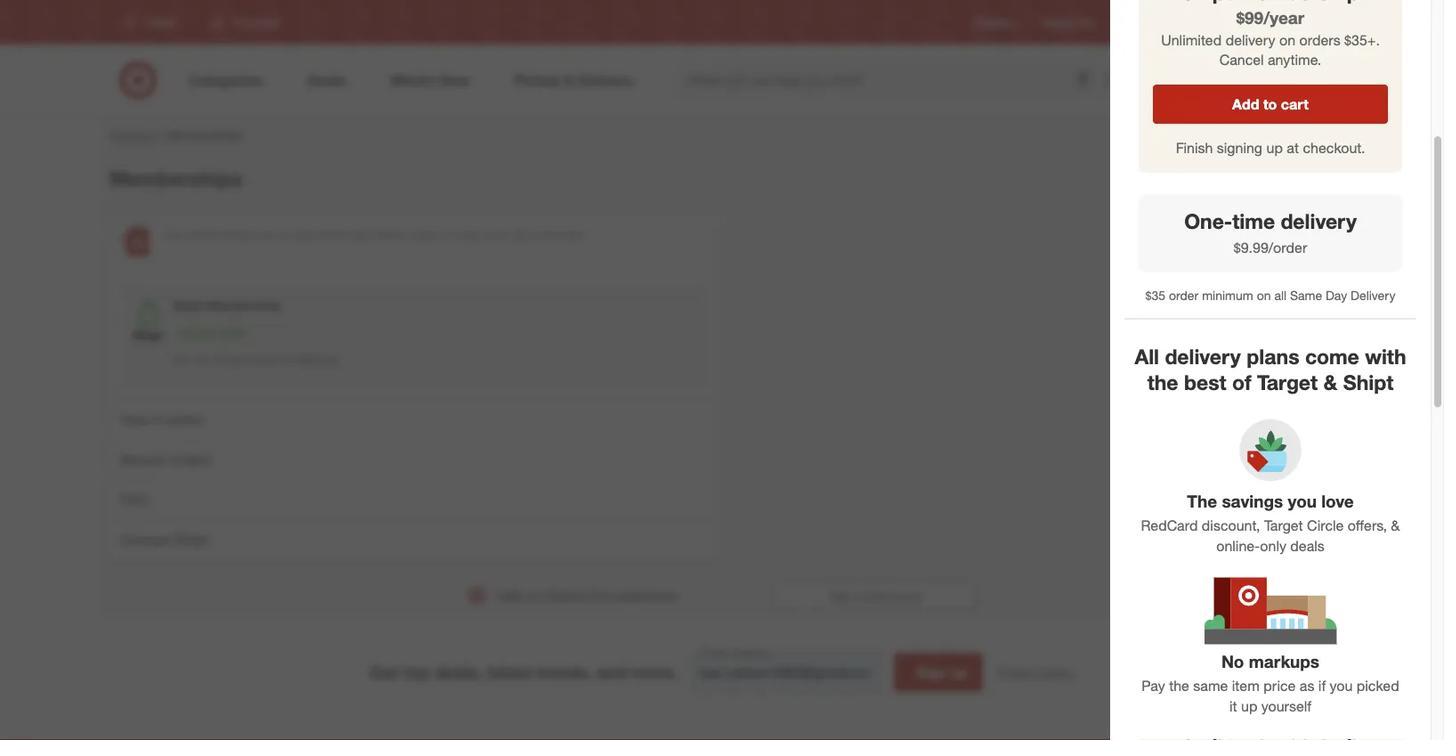 Task type: locate. For each thing, give the bounding box(es) containing it.
1 vertical spatial order
[[220, 326, 245, 339]]

order.
[[414, 228, 441, 241]]

& for target
[[1324, 370, 1338, 395]]

target down plans
[[1258, 370, 1319, 395]]

1 vertical spatial circle
[[1308, 517, 1345, 534]]

1 horizontal spatial you
[[1331, 678, 1353, 695]]

order right per
[[220, 326, 245, 339]]

take a quick survey
[[829, 589, 922, 603]]

for
[[499, 228, 511, 241], [281, 353, 294, 366]]

0 vertical spatial it
[[153, 411, 161, 428]]

1 horizontal spatial &
[[1392, 517, 1401, 534]]

more.
[[632, 662, 678, 682]]

delivery left order.
[[373, 228, 411, 241]]

$99/year inside '$99/year unlimited delivery on orders $35+. cancel anytime.'
[[1237, 7, 1305, 28]]

search button
[[1096, 61, 1139, 103]]

how it works button
[[110, 399, 719, 439]]

circle up deals
[[1308, 517, 1345, 534]]

1 horizontal spatial order
[[1170, 287, 1199, 303]]

delivery inside all delivery plans come with the best of target & shipt
[[1166, 344, 1242, 369]]

on left all
[[1258, 287, 1272, 303]]

it right how
[[153, 411, 161, 428]]

registry link
[[975, 15, 1014, 30]]

a inside take a quick survey button
[[853, 589, 859, 603]]

it
[[153, 411, 161, 428], [1230, 698, 1238, 715]]

1 horizontal spatial orders
[[1300, 31, 1341, 48]]

0 horizontal spatial delivery
[[373, 228, 411, 241]]

this
[[591, 588, 611, 603]]

& down come
[[1324, 370, 1338, 395]]

day right each
[[351, 228, 370, 241]]

on
[[1280, 31, 1296, 48], [280, 228, 292, 241], [1258, 287, 1272, 303]]

stores
[[1305, 16, 1335, 29]]

1 vertical spatial shipt
[[1344, 370, 1394, 395]]

same right all
[[1291, 287, 1323, 303]]

get
[[173, 353, 190, 366], [370, 662, 399, 682]]

memberships down account / memberships at the top left
[[110, 166, 242, 191]]

the down all
[[1148, 370, 1179, 395]]

orders down works
[[170, 451, 211, 468]]

no markups pay the same item price as if you picked it up yourself
[[1142, 652, 1400, 715]]

1 horizontal spatial on
[[1258, 287, 1272, 303]]

0 horizontal spatial order
[[220, 326, 245, 339]]

0 horizontal spatial same
[[321, 228, 348, 241]]

1 vertical spatial you
[[1331, 678, 1353, 695]]

contact shipt
[[120, 531, 208, 548]]

get for get top deals, latest trends, and more.
[[370, 662, 399, 682]]

& inside the savings you love redcard discount, target circle offers, & online-only deals
[[1392, 517, 1401, 534]]

target up unlimited
[[1193, 16, 1222, 29]]

1 horizontal spatial get
[[370, 662, 399, 682]]

shipt down with
[[1344, 370, 1394, 395]]

up down the item
[[1242, 698, 1258, 715]]

same right each
[[321, 228, 348, 241]]

same
[[321, 228, 348, 241], [1291, 287, 1323, 303]]

0 vertical spatial $99/year
[[1237, 7, 1305, 28]]

0 vertical spatial on
[[1280, 31, 1296, 48]]

a for take
[[853, 589, 859, 603]]

price
[[1264, 678, 1296, 695]]

0 vertical spatial &
[[1324, 370, 1338, 395]]

& inside all delivery plans come with the best of target & shipt
[[1324, 370, 1338, 395]]

the left same
[[1170, 678, 1190, 695]]

faq
[[120, 491, 147, 508]]

orders
[[1300, 31, 1341, 48], [170, 451, 211, 468]]

1 horizontal spatial circle
[[1308, 517, 1345, 534]]

delivery up $9.99/order
[[1281, 208, 1357, 233]]

0 vertical spatial a
[[184, 228, 189, 241]]

to
[[1264, 95, 1278, 113]]

up right the sign
[[951, 664, 968, 681]]

None text field
[[692, 653, 880, 692]]

0 horizontal spatial circle
[[1225, 16, 1253, 29]]

orders down stores at top
[[1300, 31, 1341, 48]]

help
[[497, 588, 523, 603]]

2 vertical spatial on
[[1258, 287, 1272, 303]]

get left the "top"
[[370, 662, 399, 682]]

order inside 'dialog'
[[1170, 287, 1199, 303]]

1 vertical spatial pay
[[180, 326, 198, 339]]

up inside no markups pay the same item price as if you picked it up yourself
[[1242, 698, 1258, 715]]

pay left per
[[180, 326, 198, 339]]

0 vertical spatial pay
[[163, 228, 181, 241]]

0 vertical spatial order
[[1170, 287, 1199, 303]]

$99/year
[[1237, 7, 1305, 28], [297, 353, 338, 366]]

1 horizontal spatial it
[[1230, 698, 1238, 715]]

pay per order
[[180, 326, 245, 339]]

get down pay per order
[[173, 353, 190, 366]]

help us improve this experience.
[[497, 588, 680, 603]]

2 horizontal spatial on
[[1280, 31, 1296, 48]]

get the unlimited plan for $99/year
[[173, 353, 338, 366]]

1 vertical spatial it
[[1230, 698, 1238, 715]]

pay left $9.99
[[163, 228, 181, 241]]

0 horizontal spatial $99/year
[[297, 353, 338, 366]]

1 horizontal spatial day
[[1327, 287, 1348, 303]]

an
[[514, 228, 526, 241]]

minimum
[[1203, 287, 1254, 303]]

one-time delivery $9.99/order
[[1185, 208, 1357, 256]]

find stores
[[1281, 16, 1335, 29]]

day
[[351, 228, 370, 241], [1327, 287, 1348, 303]]

search
[[1096, 73, 1139, 90]]

0 vertical spatial for
[[499, 228, 511, 241]]

2 vertical spatial target
[[1265, 517, 1304, 534]]

the down per
[[193, 353, 208, 366]]

0 vertical spatial you
[[1289, 491, 1318, 511]]

0 horizontal spatial for
[[281, 353, 294, 366]]

0 vertical spatial the
[[193, 353, 208, 366]]

1 vertical spatial get
[[370, 662, 399, 682]]

$35+.
[[1345, 31, 1381, 48]]

delivery up best
[[1166, 344, 1242, 369]]

markups
[[1250, 652, 1320, 672]]

weekly
[[1043, 16, 1077, 29]]

you right if
[[1331, 678, 1353, 695]]

1 vertical spatial a
[[853, 589, 859, 603]]

order
[[1170, 287, 1199, 303], [220, 326, 245, 339]]

or,
[[444, 228, 458, 241]]

0 horizontal spatial you
[[1289, 491, 1318, 511]]

0 vertical spatial target
[[1193, 16, 1222, 29]]

up
[[1267, 139, 1284, 157], [483, 228, 496, 241], [951, 664, 968, 681], [1242, 698, 1258, 715]]

2 vertical spatial pay
[[1142, 678, 1166, 695]]

redcard down the
[[1142, 517, 1199, 534]]

savings
[[1223, 491, 1284, 511]]

you left love
[[1289, 491, 1318, 511]]

same
[[1194, 678, 1229, 695]]

0 vertical spatial orders
[[1300, 31, 1341, 48]]

1 horizontal spatial a
[[853, 589, 859, 603]]

plans
[[1247, 344, 1300, 369]]

1 vertical spatial orders
[[170, 451, 211, 468]]

25
[[1311, 63, 1321, 74]]

1 vertical spatial for
[[281, 353, 294, 366]]

1 vertical spatial delivery
[[1351, 287, 1396, 303]]

for left 'an'
[[499, 228, 511, 241]]

plan.
[[564, 228, 586, 241]]

1 vertical spatial redcard
[[1142, 517, 1199, 534]]

pay left same
[[1142, 678, 1166, 695]]

fee
[[262, 228, 277, 241]]

per
[[201, 326, 217, 339]]

account / memberships
[[110, 127, 244, 143]]

1 horizontal spatial delivery
[[1351, 287, 1396, 303]]

0 horizontal spatial get
[[173, 353, 190, 366]]

0 vertical spatial circle
[[1225, 16, 1253, 29]]

delivery up with
[[1351, 287, 1396, 303]]

memberships right /
[[167, 127, 244, 143]]

0 horizontal spatial it
[[153, 411, 161, 428]]

a right take
[[853, 589, 859, 603]]

1 horizontal spatial $99/year
[[1237, 7, 1305, 28]]

all
[[1135, 344, 1160, 369]]

1 vertical spatial the
[[1148, 370, 1179, 395]]

dialog
[[1111, 0, 1445, 740]]

sign up
[[917, 664, 968, 681]]

memberships
[[167, 127, 244, 143], [110, 166, 242, 191]]

dialog containing one-time delivery
[[1111, 0, 1445, 740]]

it inside no markups pay the same item price as if you picked it up yourself
[[1230, 698, 1238, 715]]

one-
[[1185, 208, 1233, 233]]

come
[[1306, 344, 1360, 369]]

pay a $9.99 delivery fee on each same day delivery order. or, sign up for an annual plan.
[[163, 228, 586, 241]]

delivery inside 'dialog'
[[1351, 287, 1396, 303]]

on down the find
[[1280, 31, 1296, 48]]

orders inside recent orders link
[[170, 451, 211, 468]]

0 vertical spatial redcard
[[1122, 16, 1164, 29]]

0 horizontal spatial &
[[1324, 370, 1338, 395]]

target up only
[[1265, 517, 1304, 534]]

discount,
[[1202, 517, 1261, 534]]

2 vertical spatial shipt
[[175, 531, 208, 548]]

1 vertical spatial same
[[1291, 287, 1323, 303]]

top
[[404, 662, 430, 682]]

unlimited
[[211, 353, 255, 366]]

0 horizontal spatial orders
[[170, 451, 211, 468]]

up inside button
[[951, 664, 968, 681]]

account link
[[110, 127, 156, 143]]

0 vertical spatial get
[[173, 353, 190, 366]]

us
[[527, 588, 540, 603]]

1 vertical spatial &
[[1392, 517, 1401, 534]]

1 vertical spatial on
[[280, 228, 292, 241]]

&
[[1324, 370, 1338, 395], [1392, 517, 1401, 534]]

1 horizontal spatial same
[[1291, 287, 1323, 303]]

take a quick survey button
[[774, 582, 978, 610]]

1 vertical spatial day
[[1327, 287, 1348, 303]]

circle
[[1225, 16, 1253, 29], [1308, 517, 1345, 534]]

a for pay
[[184, 228, 189, 241]]

on right 'fee'
[[280, 228, 292, 241]]

delivery
[[373, 228, 411, 241], [1351, 287, 1396, 303]]

a left $9.99
[[184, 228, 189, 241]]

$9.99/order
[[1234, 239, 1308, 256]]

all delivery plans come with the best of target & shipt
[[1135, 344, 1407, 395]]

shipt up per
[[173, 297, 204, 313]]

for right 'plan'
[[281, 353, 294, 366]]

0 vertical spatial day
[[351, 228, 370, 241]]

on inside '$99/year unlimited delivery on orders $35+. cancel anytime.'
[[1280, 31, 1296, 48]]

privacy policy
[[998, 664, 1075, 680]]

cart
[[1282, 95, 1309, 113]]

circle inside the savings you love redcard discount, target circle offers, & online-only deals
[[1308, 517, 1345, 534]]

shipt right contact
[[175, 531, 208, 548]]

0 horizontal spatial a
[[184, 228, 189, 241]]

1 vertical spatial memberships
[[110, 166, 242, 191]]

circle up cancel
[[1225, 16, 1253, 29]]

it down the item
[[1230, 698, 1238, 715]]

redcard up unlimited
[[1122, 16, 1164, 29]]

delivery up cancel
[[1226, 31, 1276, 48]]

& right offers, at right
[[1392, 517, 1401, 534]]

2 vertical spatial the
[[1170, 678, 1190, 695]]

love
[[1322, 491, 1355, 511]]

survey
[[891, 589, 922, 603]]

0 vertical spatial memberships
[[167, 127, 244, 143]]

time
[[1233, 208, 1276, 233]]

order right $35
[[1170, 287, 1199, 303]]

quick
[[862, 589, 888, 603]]

1 vertical spatial target
[[1258, 370, 1319, 395]]

day right all
[[1327, 287, 1348, 303]]



Task type: describe. For each thing, give the bounding box(es) containing it.
the inside no markups pay the same item price as if you picked it up yourself
[[1170, 678, 1190, 695]]

and
[[597, 662, 627, 682]]

only
[[1261, 537, 1287, 555]]

on for $35
[[1258, 287, 1272, 303]]

all
[[1275, 287, 1287, 303]]

get top deals, latest trends, and more.
[[370, 662, 678, 682]]

as
[[1300, 678, 1315, 695]]

0 vertical spatial same
[[321, 228, 348, 241]]

up left the at
[[1267, 139, 1284, 157]]

0 vertical spatial delivery
[[373, 228, 411, 241]]

annual
[[529, 228, 561, 241]]

plan
[[258, 353, 278, 366]]

policy
[[1041, 664, 1075, 680]]

contact shipt link
[[110, 519, 719, 559]]

target inside all delivery plans come with the best of target & shipt
[[1258, 370, 1319, 395]]

deals
[[1291, 537, 1325, 555]]

checkout.
[[1304, 139, 1366, 157]]

faq link
[[110, 479, 719, 519]]

What can we help you find? suggestions appear below search field
[[677, 61, 1109, 100]]

contact
[[120, 531, 171, 548]]

$35
[[1146, 287, 1166, 303]]

online-
[[1217, 537, 1261, 555]]

best
[[1185, 370, 1227, 395]]

$35 order minimum on all same day delivery
[[1146, 287, 1396, 303]]

works
[[165, 411, 203, 428]]

target circle
[[1193, 16, 1253, 29]]

pay for pay per order
[[180, 326, 198, 339]]

add
[[1233, 95, 1260, 113]]

with
[[1366, 344, 1407, 369]]

sign up button
[[894, 653, 983, 692]]

pay for pay a $9.99 delivery fee on each same day delivery order. or, sign up for an annual plan.
[[163, 228, 181, 241]]

& for offers,
[[1392, 517, 1401, 534]]

anytime.
[[1269, 51, 1322, 69]]

redcard inside the savings you love redcard discount, target circle offers, & online-only deals
[[1142, 517, 1199, 534]]

weekly ad link
[[1043, 15, 1093, 30]]

account
[[110, 127, 156, 143]]

find stores link
[[1281, 15, 1335, 30]]

you inside the savings you love redcard discount, target circle offers, & online-only deals
[[1289, 491, 1318, 511]]

target inside the savings you love redcard discount, target circle offers, & online-only deals
[[1265, 517, 1304, 534]]

unlimited
[[1162, 31, 1222, 48]]

picked
[[1357, 678, 1400, 695]]

privacy policy link
[[998, 664, 1075, 681]]

get for get the unlimited plan for $99/year
[[173, 353, 190, 366]]

no
[[1222, 652, 1245, 672]]

target circle link
[[1193, 15, 1253, 30]]

membership
[[207, 297, 281, 313]]

take
[[829, 589, 850, 603]]

you inside no markups pay the same item price as if you picked it up yourself
[[1331, 678, 1353, 695]]

the savings you love redcard discount, target circle offers, & online-only deals
[[1142, 491, 1401, 555]]

up right sign
[[483, 228, 496, 241]]

orders inside '$99/year unlimited delivery on orders $35+. cancel anytime.'
[[1300, 31, 1341, 48]]

0 horizontal spatial on
[[280, 228, 292, 241]]

redcard link
[[1122, 15, 1164, 30]]

at
[[1288, 139, 1300, 157]]

recent orders link
[[110, 439, 719, 479]]

it inside how it works button
[[153, 411, 161, 428]]

latest
[[487, 662, 532, 682]]

$99/year unlimited delivery on orders $35+. cancel anytime.
[[1162, 7, 1381, 69]]

delivery left 'fee'
[[221, 228, 259, 241]]

finish
[[1176, 139, 1214, 157]]

0 horizontal spatial day
[[351, 228, 370, 241]]

sign
[[917, 664, 947, 681]]

pay inside no markups pay the same item price as if you picked it up yourself
[[1142, 678, 1166, 695]]

delivery inside '$99/year unlimited delivery on orders $35+. cancel anytime.'
[[1226, 31, 1276, 48]]

offers,
[[1348, 517, 1388, 534]]

on for $99/year
[[1280, 31, 1296, 48]]

recent
[[120, 451, 166, 468]]

finish signing up at checkout.
[[1176, 139, 1366, 157]]

/
[[160, 127, 164, 143]]

signing
[[1218, 139, 1263, 157]]

yourself
[[1262, 698, 1312, 715]]

deals,
[[435, 662, 482, 682]]

find
[[1281, 16, 1302, 29]]

weekly ad
[[1043, 16, 1093, 29]]

ad
[[1080, 16, 1093, 29]]

of
[[1233, 370, 1252, 395]]

privacy
[[998, 664, 1038, 680]]

25 link
[[1289, 61, 1328, 100]]

the inside all delivery plans come with the best of target & shipt
[[1148, 370, 1179, 395]]

1 vertical spatial $99/year
[[297, 353, 338, 366]]

1 horizontal spatial for
[[499, 228, 511, 241]]

experience.
[[615, 588, 680, 603]]

shipt inside all delivery plans come with the best of target & shipt
[[1344, 370, 1394, 395]]

0 vertical spatial shipt
[[173, 297, 204, 313]]

item
[[1233, 678, 1260, 695]]

trends,
[[536, 662, 592, 682]]

if
[[1319, 678, 1327, 695]]

same inside 'dialog'
[[1291, 287, 1323, 303]]

$9.99
[[192, 228, 218, 241]]

recent orders
[[120, 451, 211, 468]]

sign
[[461, 228, 480, 241]]

add to cart button
[[1154, 85, 1389, 124]]

delivery inside one-time delivery $9.99/order
[[1281, 208, 1357, 233]]

improve
[[543, 588, 588, 603]]

add to cart
[[1233, 95, 1309, 113]]

how it works
[[120, 411, 203, 428]]

cancel
[[1220, 51, 1265, 69]]



Task type: vqa. For each thing, say whether or not it's contained in the screenshot.
the bottom For
yes



